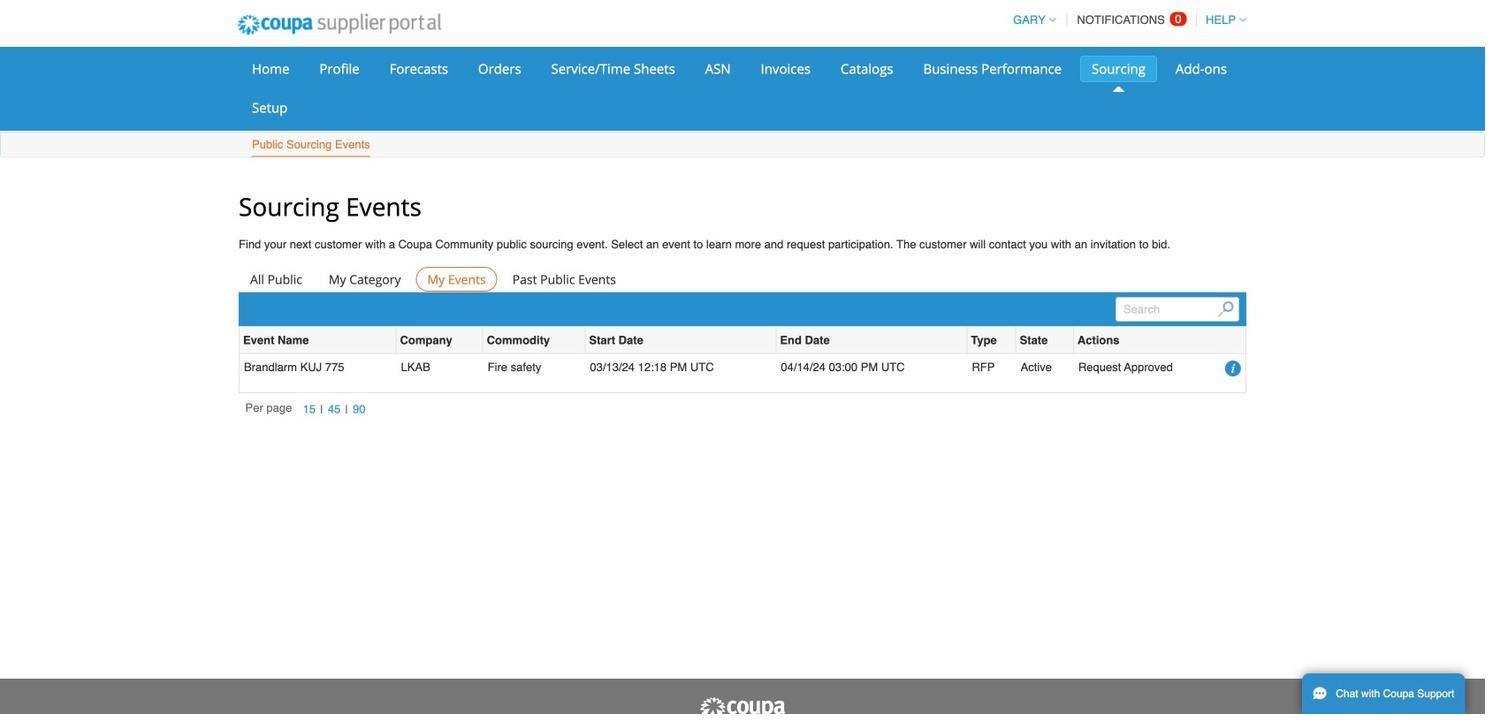 Task type: describe. For each thing, give the bounding box(es) containing it.
0 vertical spatial coupa supplier portal image
[[225, 3, 453, 47]]

search image
[[1218, 301, 1234, 317]]

0 vertical spatial navigation
[[1005, 3, 1247, 37]]



Task type: locate. For each thing, give the bounding box(es) containing it.
1 horizontal spatial navigation
[[1005, 3, 1247, 37]]

0 horizontal spatial navigation
[[245, 400, 370, 420]]

tab list
[[239, 267, 1247, 292]]

1 vertical spatial coupa supplier portal image
[[698, 697, 787, 714]]

0 horizontal spatial coupa supplier portal image
[[225, 3, 453, 47]]

navigation
[[1005, 3, 1247, 37], [245, 400, 370, 420]]

1 horizontal spatial coupa supplier portal image
[[698, 697, 787, 714]]

1 vertical spatial navigation
[[245, 400, 370, 420]]

coupa supplier portal image
[[225, 3, 453, 47], [698, 697, 787, 714]]

Search text field
[[1116, 297, 1239, 322]]



Task type: vqa. For each thing, say whether or not it's contained in the screenshot.
Navigation to the left
yes



